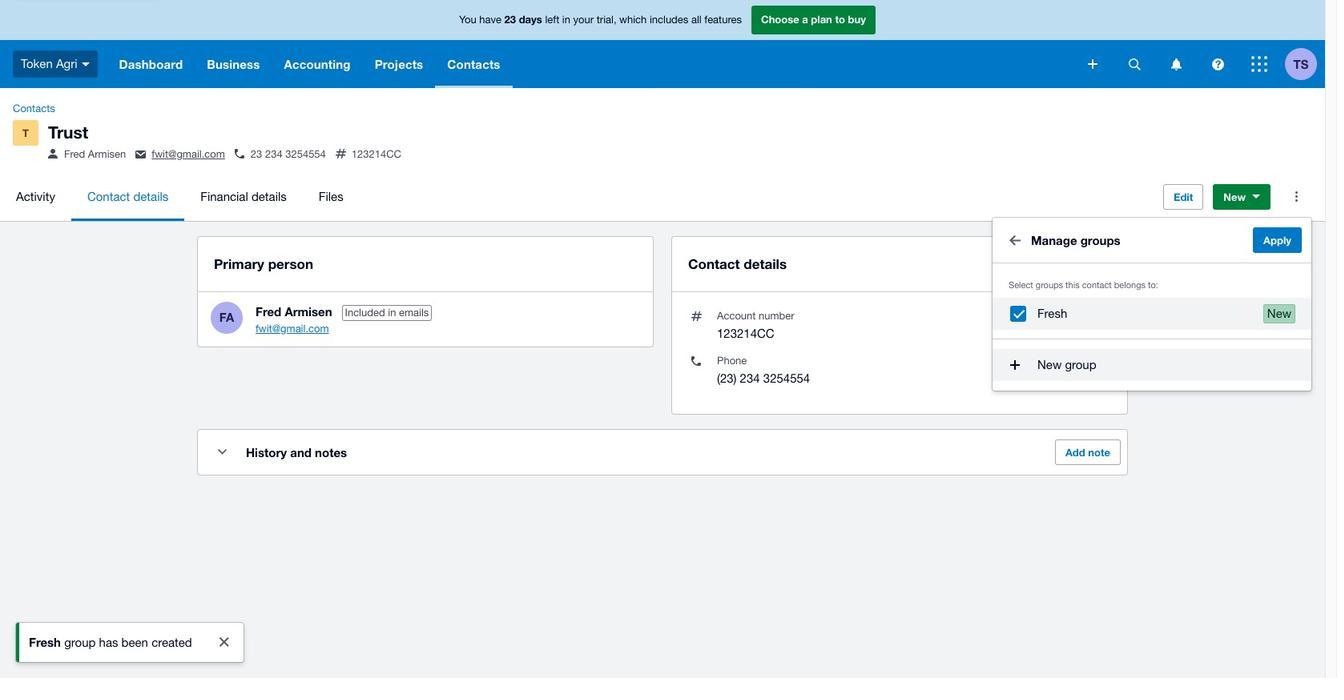 Task type: describe. For each thing, give the bounding box(es) containing it.
(23)
[[717, 371, 737, 385]]

contacts button
[[435, 40, 512, 88]]

contacts link
[[6, 101, 61, 117]]

business
[[207, 57, 260, 71]]

token agri button
[[0, 40, 107, 88]]

projects
[[375, 57, 423, 71]]

select groups this contact belongs to:
[[1009, 280, 1158, 290]]

buy
[[848, 13, 866, 26]]

1 vertical spatial fred
[[256, 304, 281, 319]]

new for new group
[[1038, 358, 1062, 371]]

business button
[[195, 40, 272, 88]]

1 vertical spatial contact
[[688, 255, 740, 272]]

1 vertical spatial contact details
[[688, 255, 787, 272]]

to
[[835, 13, 845, 26]]

add
[[1066, 446, 1085, 459]]

banner containing ts
[[0, 0, 1325, 88]]

1 vertical spatial armisen
[[285, 304, 332, 319]]

phone
[[717, 355, 747, 367]]

0 vertical spatial 234
[[265, 148, 283, 160]]

2 horizontal spatial details
[[744, 255, 787, 272]]

toggle button
[[206, 436, 238, 468]]

fa
[[219, 310, 234, 325]]

new for new popup button
[[1224, 190, 1246, 203]]

your
[[573, 14, 594, 26]]

group for fresh
[[64, 636, 96, 650]]

0 horizontal spatial in
[[388, 307, 396, 319]]

add note button
[[1055, 440, 1121, 465]]

included
[[345, 307, 385, 319]]

group for new
[[1065, 358, 1097, 371]]

agri
[[56, 57, 77, 70]]

add note
[[1066, 446, 1111, 459]]

account number 123214cc
[[717, 310, 794, 340]]

a
[[802, 13, 808, 26]]

belongs
[[1114, 280, 1146, 290]]

files button
[[303, 173, 359, 221]]

fwit@gmail.com for trust
[[152, 148, 225, 160]]

contacts for contacts dropdown button
[[447, 57, 500, 71]]

primary person
[[214, 255, 313, 272]]

list box containing fresh
[[993, 263, 1312, 339]]

contacts for contacts link
[[13, 103, 55, 115]]

account number image
[[336, 149, 346, 159]]

phone (23) 234 3254554
[[717, 355, 810, 385]]

234 inside phone (23) 234 3254554
[[740, 371, 760, 385]]

plan
[[811, 13, 832, 26]]

manage
[[1031, 233, 1077, 247]]

contact inside button
[[87, 190, 130, 203]]

fwit@gmail.com link for trust
[[152, 148, 225, 160]]

account
[[717, 310, 756, 322]]

contact
[[1082, 280, 1112, 290]]

svg image inside token agri popup button
[[81, 62, 89, 66]]

files
[[319, 190, 343, 203]]

0 horizontal spatial fred
[[64, 148, 85, 160]]

number
[[759, 310, 794, 322]]

you
[[459, 14, 476, 26]]

has
[[99, 636, 118, 650]]

trust
[[48, 123, 88, 143]]

details for 'financial details' button at the left of the page
[[252, 190, 287, 203]]

days
[[519, 13, 542, 26]]

person
[[268, 255, 313, 272]]

primary
[[214, 255, 264, 272]]

fresh group has been created
[[29, 635, 192, 650]]

0 vertical spatial fred armisen
[[64, 148, 126, 160]]

includes
[[650, 14, 689, 26]]

new group
[[1038, 358, 1097, 371]]

23 inside banner
[[504, 13, 516, 26]]

3254554 inside phone (23) 234 3254554
[[763, 371, 810, 385]]

and
[[290, 445, 312, 460]]

0 vertical spatial armisen
[[88, 148, 126, 160]]

23 234 3254554
[[251, 148, 326, 160]]

close toast message image
[[219, 638, 229, 647]]

token
[[21, 57, 53, 70]]

been
[[121, 636, 148, 650]]

trial,
[[597, 14, 617, 26]]

0 horizontal spatial 123214cc
[[352, 148, 401, 160]]

to:
[[1148, 280, 1158, 290]]

select
[[1009, 280, 1033, 290]]

all
[[691, 14, 702, 26]]

notes
[[315, 445, 347, 460]]

close toast message button
[[208, 627, 240, 659]]



Task type: locate. For each thing, give the bounding box(es) containing it.
0 horizontal spatial fred armisen
[[64, 148, 126, 160]]

contact
[[87, 190, 130, 203], [688, 255, 740, 272]]

groups left this
[[1036, 280, 1063, 290]]

0 horizontal spatial new
[[1038, 358, 1062, 371]]

groups inside "list box"
[[1036, 280, 1063, 290]]

0 vertical spatial groups
[[1081, 233, 1121, 247]]

fresh alert
[[16, 623, 243, 663]]

contacts down you
[[447, 57, 500, 71]]

3254554
[[285, 148, 326, 160], [763, 371, 810, 385]]

activity
[[16, 190, 55, 203]]

fred armisen down trust
[[64, 148, 126, 160]]

activity button
[[0, 173, 71, 221]]

3254554 right "(23)"
[[763, 371, 810, 385]]

1 vertical spatial in
[[388, 307, 396, 319]]

1 vertical spatial groups
[[1036, 280, 1063, 290]]

in left emails
[[388, 307, 396, 319]]

0 vertical spatial fwit@gmail.com
[[152, 148, 225, 160]]

0 horizontal spatial details
[[133, 190, 168, 203]]

1 horizontal spatial 3254554
[[763, 371, 810, 385]]

123214cc inside account number 123214cc
[[717, 327, 775, 340]]

have
[[479, 14, 502, 26]]

contact details
[[87, 190, 168, 203], [688, 255, 787, 272]]

new group button
[[993, 349, 1312, 381]]

0 horizontal spatial contacts
[[13, 103, 55, 115]]

ts button
[[1285, 40, 1325, 88]]

apply
[[1264, 234, 1292, 246]]

ts
[[1294, 56, 1309, 71]]

t
[[22, 127, 29, 139]]

0 horizontal spatial 23
[[251, 148, 262, 160]]

1 horizontal spatial fred
[[256, 304, 281, 319]]

1 vertical spatial 23
[[251, 148, 262, 160]]

fwit@gmail.com link for primary person
[[256, 323, 329, 335]]

0 horizontal spatial 234
[[265, 148, 283, 160]]

0 horizontal spatial fwit@gmail.com link
[[152, 148, 225, 160]]

0 vertical spatial new
[[1224, 190, 1246, 203]]

you have 23 days left in your trial, which includes all features
[[459, 13, 742, 26]]

groups for manage
[[1081, 233, 1121, 247]]

0 horizontal spatial contact
[[87, 190, 130, 203]]

contact right activity
[[87, 190, 130, 203]]

in right the left
[[562, 14, 570, 26]]

left
[[545, 14, 559, 26]]

1 vertical spatial contacts
[[13, 103, 55, 115]]

new inside "list box"
[[1267, 307, 1292, 320]]

0 vertical spatial fwit@gmail.com link
[[152, 148, 225, 160]]

group inside fresh group has been created
[[64, 636, 96, 650]]

groups up contact
[[1081, 233, 1121, 247]]

0 vertical spatial in
[[562, 14, 570, 26]]

menu containing activity
[[0, 173, 1151, 221]]

in
[[562, 14, 570, 26], [388, 307, 396, 319]]

contact details inside button
[[87, 190, 168, 203]]

1 horizontal spatial 234
[[740, 371, 760, 385]]

token agri
[[21, 57, 77, 70]]

this
[[1066, 280, 1080, 290]]

1 vertical spatial fwit@gmail.com link
[[256, 323, 329, 335]]

1 horizontal spatial new
[[1224, 190, 1246, 203]]

234
[[265, 148, 283, 160], [740, 371, 760, 385]]

choose a plan to buy
[[761, 13, 866, 26]]

0 vertical spatial contacts
[[447, 57, 500, 71]]

banner
[[0, 0, 1325, 88]]

fred right fa
[[256, 304, 281, 319]]

actions menu image
[[1280, 181, 1312, 213]]

edit button
[[1163, 184, 1204, 210]]

1 horizontal spatial details
[[252, 190, 287, 203]]

1 vertical spatial 234
[[740, 371, 760, 385]]

details right financial
[[252, 190, 287, 203]]

details
[[133, 190, 168, 203], [252, 190, 287, 203], [744, 255, 787, 272]]

1 vertical spatial fresh
[[29, 635, 61, 650]]

accounting button
[[272, 40, 363, 88]]

3254554 left 'account number' icon
[[285, 148, 326, 160]]

0 horizontal spatial groups
[[1036, 280, 1063, 290]]

23 right the "have"
[[504, 13, 516, 26]]

armisen down person
[[285, 304, 332, 319]]

email image
[[136, 150, 146, 158]]

new
[[1224, 190, 1246, 203], [1267, 307, 1292, 320], [1038, 358, 1062, 371]]

1 horizontal spatial fwit@gmail.com link
[[256, 323, 329, 335]]

0 horizontal spatial fresh
[[29, 635, 61, 650]]

manage groups
[[1031, 233, 1121, 247]]

fred right the primary person icon
[[64, 148, 85, 160]]

0 vertical spatial contact details
[[87, 190, 168, 203]]

2 vertical spatial new
[[1038, 358, 1062, 371]]

history and notes
[[246, 445, 347, 460]]

1 horizontal spatial fwit@gmail.com
[[256, 323, 329, 335]]

phone number image
[[235, 149, 244, 159]]

0 vertical spatial group
[[1065, 358, 1097, 371]]

fresh for fresh group has been created
[[29, 635, 61, 650]]

123214cc down "account"
[[717, 327, 775, 340]]

fresh down this
[[1038, 307, 1067, 320]]

contacts inside dropdown button
[[447, 57, 500, 71]]

contacts
[[447, 57, 500, 71], [13, 103, 55, 115]]

financial details button
[[185, 173, 303, 221]]

projects button
[[363, 40, 435, 88]]

group inside button
[[1065, 358, 1097, 371]]

1 vertical spatial 3254554
[[763, 371, 810, 385]]

fresh inside "list box"
[[1038, 307, 1067, 320]]

0 horizontal spatial fwit@gmail.com
[[152, 148, 225, 160]]

financial
[[201, 190, 248, 203]]

contact details button
[[71, 173, 185, 221]]

dashboard
[[119, 57, 183, 71]]

group left has
[[64, 636, 96, 650]]

123214cc right 'account number' icon
[[352, 148, 401, 160]]

toggle image
[[218, 450, 226, 455]]

groups
[[1081, 233, 1121, 247], [1036, 280, 1063, 290]]

apply button
[[1253, 227, 1302, 253]]

1 horizontal spatial in
[[562, 14, 570, 26]]

contacts up t
[[13, 103, 55, 115]]

new button
[[1213, 184, 1271, 210]]

groups for select
[[1036, 280, 1063, 290]]

0 vertical spatial fred
[[64, 148, 85, 160]]

contact details down email image
[[87, 190, 168, 203]]

fwit@gmail.com link down person
[[256, 323, 329, 335]]

details inside contact details button
[[133, 190, 168, 203]]

fresh for fresh
[[1038, 307, 1067, 320]]

financial details
[[201, 190, 287, 203]]

0 vertical spatial 123214cc
[[352, 148, 401, 160]]

back image
[[999, 224, 1031, 256]]

0 vertical spatial 3254554
[[285, 148, 326, 160]]

1 horizontal spatial contact details
[[688, 255, 787, 272]]

history
[[246, 445, 287, 460]]

choose
[[761, 13, 799, 26]]

23 right phone number icon
[[251, 148, 262, 160]]

primary person image
[[48, 149, 58, 159]]

0 horizontal spatial 3254554
[[285, 148, 326, 160]]

0 horizontal spatial contact details
[[87, 190, 168, 203]]

details inside 'financial details' button
[[252, 190, 287, 203]]

fwit@gmail.com link right email image
[[152, 148, 225, 160]]

1 horizontal spatial 23
[[504, 13, 516, 26]]

1 vertical spatial group
[[64, 636, 96, 650]]

list box
[[993, 263, 1312, 339]]

note
[[1088, 446, 1111, 459]]

group
[[1065, 358, 1097, 371], [64, 636, 96, 650]]

1 horizontal spatial fresh
[[1038, 307, 1067, 320]]

0 vertical spatial 23
[[504, 13, 516, 26]]

fresh left has
[[29, 635, 61, 650]]

features
[[705, 14, 742, 26]]

234 right phone number icon
[[265, 148, 283, 160]]

new inside popup button
[[1224, 190, 1246, 203]]

0 vertical spatial contact
[[87, 190, 130, 203]]

1 horizontal spatial group
[[1065, 358, 1097, 371]]

0 horizontal spatial armisen
[[88, 148, 126, 160]]

in inside you have 23 days left in your trial, which includes all features
[[562, 14, 570, 26]]

1 horizontal spatial fred armisen
[[256, 304, 332, 319]]

234 right "(23)"
[[740, 371, 760, 385]]

details for contact details button
[[133, 190, 168, 203]]

fwit@gmail.com for primary person
[[256, 323, 329, 335]]

emails
[[399, 307, 429, 319]]

details up the number
[[744, 255, 787, 272]]

1 horizontal spatial contacts
[[447, 57, 500, 71]]

1 horizontal spatial armisen
[[285, 304, 332, 319]]

fwit@gmail.com down person
[[256, 323, 329, 335]]

group down select groups this contact belongs to:
[[1065, 358, 1097, 371]]

1 horizontal spatial 123214cc
[[717, 327, 775, 340]]

1 vertical spatial new
[[1267, 307, 1292, 320]]

123214cc
[[352, 148, 401, 160], [717, 327, 775, 340]]

fwit@gmail.com right email image
[[152, 148, 225, 160]]

1 vertical spatial fwit@gmail.com
[[256, 323, 329, 335]]

armisen left email image
[[88, 148, 126, 160]]

contact up "account"
[[688, 255, 740, 272]]

fwit@gmail.com
[[152, 148, 225, 160], [256, 323, 329, 335]]

included in emails
[[345, 307, 429, 319]]

fresh
[[1038, 307, 1067, 320], [29, 635, 61, 650]]

svg image
[[1129, 58, 1141, 70], [1171, 58, 1181, 70], [1212, 58, 1224, 70], [1088, 59, 1098, 69], [81, 62, 89, 66]]

accounting
[[284, 57, 351, 71]]

1 vertical spatial fred armisen
[[256, 304, 332, 319]]

0 horizontal spatial group
[[64, 636, 96, 650]]

edit
[[1174, 190, 1193, 203]]

fred armisen down person
[[256, 304, 332, 319]]

new inside button
[[1038, 358, 1062, 371]]

2 horizontal spatial new
[[1267, 307, 1292, 320]]

0 vertical spatial fresh
[[1038, 307, 1067, 320]]

fresh inside alert
[[29, 635, 61, 650]]

1 vertical spatial 123214cc
[[717, 327, 775, 340]]

svg image
[[1252, 56, 1268, 72]]

details down email image
[[133, 190, 168, 203]]

contact details up "account"
[[688, 255, 787, 272]]

fred armisen
[[64, 148, 126, 160], [256, 304, 332, 319]]

dashboard link
[[107, 40, 195, 88]]

which
[[619, 14, 647, 26]]

armisen
[[88, 148, 126, 160], [285, 304, 332, 319]]

manage groups group
[[993, 218, 1312, 391]]

menu
[[0, 173, 1151, 221]]

1 horizontal spatial groups
[[1081, 233, 1121, 247]]

23
[[504, 13, 516, 26], [251, 148, 262, 160]]

created
[[152, 636, 192, 650]]

1 horizontal spatial contact
[[688, 255, 740, 272]]

fred
[[64, 148, 85, 160], [256, 304, 281, 319]]

fwit@gmail.com link
[[152, 148, 225, 160], [256, 323, 329, 335]]



Task type: vqa. For each thing, say whether or not it's contained in the screenshot.
2nd el icon from right
no



